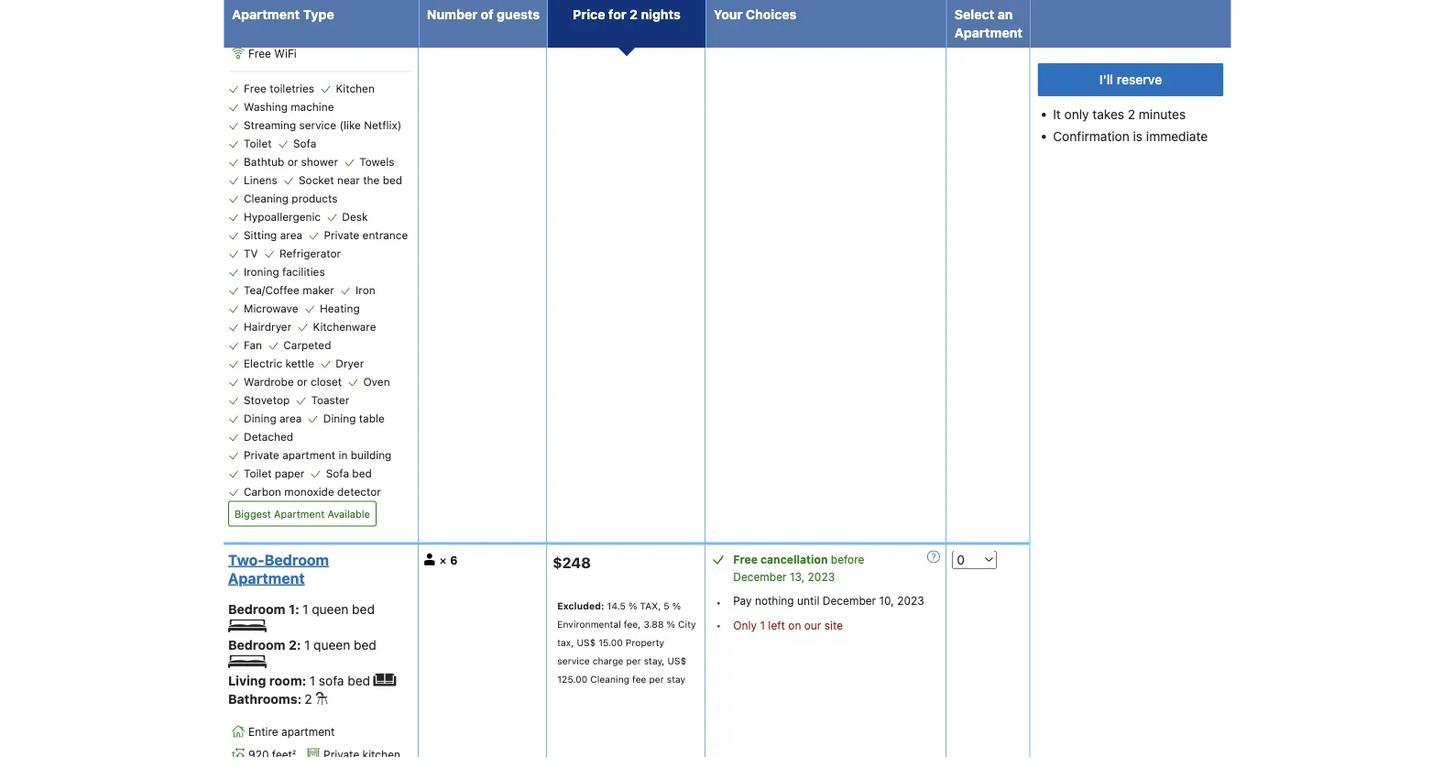 Task type: locate. For each thing, give the bounding box(es) containing it.
or down kettle
[[297, 375, 308, 388]]

% right 14.5
[[629, 601, 638, 612]]

two-bedroom apartment
[[228, 551, 329, 587]]

fee
[[633, 674, 647, 685]]

select an apartment
[[955, 7, 1023, 40]]

closet
[[311, 375, 342, 388]]

2 vertical spatial free
[[734, 553, 758, 566]]

takes
[[1093, 107, 1125, 122]]

0 vertical spatial december
[[734, 571, 787, 583]]

2 up the is
[[1128, 107, 1136, 122]]

0 horizontal spatial us$
[[577, 637, 596, 648]]

1 vertical spatial 1 queen bed
[[304, 637, 377, 652]]

number
[[427, 7, 478, 22]]

1 vertical spatial 2
[[1128, 107, 1136, 122]]

machine for washing machine
[[291, 100, 334, 113]]

on
[[789, 619, 802, 631]]

environmental
[[558, 619, 621, 630]]

area for dining area
[[280, 412, 302, 425]]

carbon
[[244, 485, 281, 498]]

private for private entrance
[[324, 229, 360, 241]]

sofa bed
[[326, 467, 372, 480]]

free down the coffee
[[248, 47, 271, 60]]

for
[[609, 7, 627, 22]]

1 for bedroom 1:
[[303, 601, 308, 616]]

0 horizontal spatial sofa
[[293, 137, 316, 150]]

toilet up the carbon
[[244, 467, 272, 480]]

2023 right 10,
[[898, 594, 925, 607]]

1 toilet from the top
[[244, 137, 272, 150]]

2 horizontal spatial 2
[[1128, 107, 1136, 122]]

× 6
[[440, 553, 458, 566]]

1
[[303, 601, 308, 616], [760, 619, 765, 631], [304, 637, 310, 652], [310, 673, 315, 688]]

apartment up the coffee
[[232, 7, 300, 22]]

×
[[440, 553, 447, 566]]

free for free wifi
[[248, 47, 271, 60]]

1 vertical spatial private
[[244, 449, 279, 461]]

apartment up paper
[[283, 449, 336, 461]]

bed up couch icon
[[354, 637, 377, 652]]

1 vertical spatial queen
[[314, 637, 350, 652]]

1 area from the top
[[280, 229, 303, 241]]

or for wardrobe
[[297, 375, 308, 388]]

sofa
[[293, 137, 316, 150], [326, 467, 349, 480]]

apartment
[[283, 449, 336, 461], [282, 725, 335, 738]]

couch image
[[374, 674, 396, 686]]

apartment down the two-
[[228, 569, 305, 587]]

private down desk
[[324, 229, 360, 241]]

sofa for sofa bed
[[326, 467, 349, 480]]

0 vertical spatial machine
[[286, 24, 330, 37]]

per right fee
[[649, 674, 664, 685]]

1 dining from the left
[[244, 412, 277, 425]]

1 left sofa
[[310, 673, 315, 688]]

1 horizontal spatial dining
[[323, 412, 356, 425]]

0 horizontal spatial private
[[244, 449, 279, 461]]

1 vertical spatial machine
[[291, 100, 334, 113]]

entire
[[248, 725, 278, 738]]

until
[[798, 594, 820, 607]]

tv down "sitting"
[[244, 247, 258, 260]]

1 horizontal spatial december
[[823, 594, 877, 607]]

2023
[[808, 571, 835, 583], [898, 594, 925, 607]]

0 vertical spatial tv
[[311, 1, 325, 13]]

tax,
[[558, 637, 574, 648]]

1 vertical spatial tv
[[244, 247, 258, 260]]

1 down two-bedroom apartment link
[[303, 601, 308, 616]]

• left only
[[716, 619, 721, 631]]

1 queen bed for bedroom 1:
[[303, 601, 375, 616]]

tv
[[311, 1, 325, 13], [244, 247, 258, 260]]

1 horizontal spatial sofa
[[326, 467, 349, 480]]

apartment down 'private shower' icon
[[282, 725, 335, 738]]

shower
[[301, 155, 338, 168]]

1 vertical spatial apartment
[[282, 725, 335, 738]]

apartment
[[232, 7, 300, 22], [955, 25, 1023, 40], [274, 508, 325, 520], [228, 569, 305, 587]]

more details on meals and payment options image
[[928, 550, 941, 563]]

0 vertical spatial 1 queen bed
[[303, 601, 375, 616]]

0 horizontal spatial december
[[734, 571, 787, 583]]

queen up sofa
[[314, 637, 350, 652]]

1 queen bed
[[303, 601, 375, 616], [304, 637, 377, 652]]

1 horizontal spatial service
[[558, 656, 590, 667]]

occupancy image
[[424, 553, 436, 565]]

netflix)
[[364, 119, 402, 131]]

cleaning down charge
[[591, 674, 630, 685]]

0 vertical spatial •
[[716, 596, 721, 608]]

0 vertical spatial 2
[[630, 7, 638, 22]]

(like
[[340, 119, 361, 131]]

1 horizontal spatial 2
[[630, 7, 638, 22]]

• for only 1 left on our site
[[716, 619, 721, 631]]

free up washing
[[244, 82, 267, 95]]

refrigerator
[[280, 247, 341, 260]]

cancellation
[[761, 553, 828, 566]]

your
[[714, 7, 743, 22]]

bed for living room:
[[348, 673, 370, 688]]

december up site
[[823, 594, 877, 607]]

stay
[[667, 674, 686, 685]]

minutes
[[1139, 107, 1186, 122]]

toilet for toilet paper
[[244, 467, 272, 480]]

0 vertical spatial apartment
[[283, 449, 336, 461]]

• left pay
[[716, 596, 721, 608]]

2
[[630, 7, 638, 22], [1128, 107, 1136, 122], [305, 691, 312, 706]]

paper
[[275, 467, 305, 480]]

bed down two-bedroom apartment link
[[352, 601, 375, 616]]

% left city
[[667, 619, 676, 630]]

0 vertical spatial or
[[288, 155, 298, 168]]

or left shower
[[288, 155, 298, 168]]

private down the detached
[[244, 449, 279, 461]]

1 horizontal spatial cleaning
[[591, 674, 630, 685]]

1 vertical spatial service
[[558, 656, 590, 667]]

stovetop
[[244, 394, 290, 406]]

free up pay
[[734, 553, 758, 566]]

1 vertical spatial or
[[297, 375, 308, 388]]

2 area from the top
[[280, 412, 302, 425]]

0 vertical spatial per
[[626, 656, 641, 667]]

us$ down environmental
[[577, 637, 596, 648]]

per up fee
[[626, 656, 641, 667]]

service left (like
[[299, 119, 336, 131]]

1 vertical spatial toilet
[[244, 467, 272, 480]]

free cancellation
[[734, 553, 828, 566]]

service inside 14.5 % tax, 5 % environmental fee, 3.88 % city tax, us$ 15.00 property service charge per stay, us$ 125.00 cleaning fee per stay
[[558, 656, 590, 667]]

area
[[280, 229, 303, 241], [280, 412, 302, 425]]

nights
[[641, 7, 681, 22]]

1 horizontal spatial private
[[324, 229, 360, 241]]

wardrobe or closet
[[244, 375, 342, 388]]

0 vertical spatial us$
[[577, 637, 596, 648]]

toilet up bathtub
[[244, 137, 272, 150]]

toilet
[[244, 137, 272, 150], [244, 467, 272, 480]]

area up the detached
[[280, 412, 302, 425]]

1 vertical spatial •
[[716, 619, 721, 631]]

near
[[337, 174, 360, 186]]

cleaning
[[244, 192, 289, 205], [591, 674, 630, 685]]

queen down two-bedroom apartment link
[[312, 601, 349, 616]]

1 queen bed up 1 sofa bed
[[304, 637, 377, 652]]

2023 right 13,
[[808, 571, 835, 583]]

0 vertical spatial sofa
[[293, 137, 316, 150]]

us$ up stay
[[668, 656, 687, 667]]

bed left couch icon
[[348, 673, 370, 688]]

1 vertical spatial free
[[244, 82, 267, 95]]

service up 125.00
[[558, 656, 590, 667]]

2 toilet from the top
[[244, 467, 272, 480]]

queen for bedroom 2:
[[314, 637, 350, 652]]

0 horizontal spatial tv
[[244, 247, 258, 260]]

0 vertical spatial free
[[248, 47, 271, 60]]

0 horizontal spatial service
[[299, 119, 336, 131]]

0 vertical spatial 2023
[[808, 571, 835, 583]]

toiletries
[[270, 82, 314, 95]]

2 • from the top
[[716, 619, 721, 631]]

sofa up bathtub or shower
[[293, 137, 316, 150]]

sofa down in
[[326, 467, 349, 480]]

per
[[626, 656, 641, 667], [649, 674, 664, 685]]

in
[[339, 449, 348, 461]]

2 dining from the left
[[323, 412, 356, 425]]

december
[[734, 571, 787, 583], [823, 594, 877, 607]]

detached
[[244, 430, 293, 443]]

1 • from the top
[[716, 596, 721, 608]]

kettle
[[286, 357, 314, 370]]

machine up streaming service (like netflix)
[[291, 100, 334, 113]]

1 horizontal spatial 2023
[[898, 594, 925, 607]]

socket
[[299, 174, 334, 186]]

1 vertical spatial per
[[649, 674, 664, 685]]

0 vertical spatial cleaning
[[244, 192, 289, 205]]

dining area
[[244, 412, 302, 425]]

socket near the bed
[[299, 174, 403, 186]]

dining table
[[323, 412, 385, 425]]

wardrobe
[[244, 375, 294, 388]]

$248
[[553, 554, 591, 572]]

wifi
[[274, 47, 297, 60]]

14.5
[[607, 601, 626, 612]]

it
[[1054, 107, 1061, 122]]

0 horizontal spatial cleaning
[[244, 192, 289, 205]]

bed for bedroom 1:
[[352, 601, 375, 616]]

•
[[716, 596, 721, 608], [716, 619, 721, 631]]

13,
[[790, 571, 805, 583]]

dining down stovetop on the bottom left of the page
[[244, 412, 277, 425]]

apartment for private
[[283, 449, 336, 461]]

detector
[[337, 485, 381, 498]]

dining for dining table
[[323, 412, 356, 425]]

0 vertical spatial toilet
[[244, 137, 272, 150]]

1 horizontal spatial per
[[649, 674, 664, 685]]

queen for bedroom 1:
[[312, 601, 349, 616]]

price for 2 nights
[[573, 7, 681, 22]]

1 up room:
[[304, 637, 310, 652]]

2 inside the "it only takes 2 minutes confirmation is immediate"
[[1128, 107, 1136, 122]]

1 horizontal spatial us$
[[668, 656, 687, 667]]

dining down the toaster
[[323, 412, 356, 425]]

1 vertical spatial area
[[280, 412, 302, 425]]

cleaning down linens
[[244, 192, 289, 205]]

0 vertical spatial queen
[[312, 601, 349, 616]]

december down free cancellation at the right of page
[[734, 571, 787, 583]]

0 horizontal spatial 2023
[[808, 571, 835, 583]]

service
[[299, 119, 336, 131], [558, 656, 590, 667]]

bed
[[383, 174, 403, 186], [352, 467, 372, 480], [352, 601, 375, 616], [354, 637, 377, 652], [348, 673, 370, 688]]

15.00
[[599, 637, 623, 648]]

area down hypoallergenic
[[280, 229, 303, 241]]

cleaning inside 14.5 % tax, 5 % environmental fee, 3.88 % city tax, us$ 15.00 property service charge per stay, us$ 125.00 cleaning fee per stay
[[591, 674, 630, 685]]

%
[[629, 601, 638, 612], [673, 601, 681, 612], [667, 619, 676, 630]]

0 horizontal spatial dining
[[244, 412, 277, 425]]

charge
[[593, 656, 624, 667]]

2 right for
[[630, 7, 638, 22]]

1 vertical spatial cleaning
[[591, 674, 630, 685]]

6
[[450, 554, 458, 566]]

0 horizontal spatial 2
[[305, 691, 312, 706]]

1 vertical spatial sofa
[[326, 467, 349, 480]]

1 left left
[[760, 619, 765, 631]]

1 vertical spatial 2023
[[898, 594, 925, 607]]

apartment type
[[232, 7, 334, 22]]

machine down type
[[286, 24, 330, 37]]

tv right screen
[[311, 1, 325, 13]]

0 vertical spatial private
[[324, 229, 360, 241]]

ironing facilities
[[244, 265, 325, 278]]

1 queen bed down two-bedroom apartment link
[[303, 601, 375, 616]]

free
[[248, 47, 271, 60], [244, 82, 267, 95], [734, 553, 758, 566]]

cleaning products
[[244, 192, 338, 205]]

0 vertical spatial area
[[280, 229, 303, 241]]

is
[[1134, 129, 1143, 144]]

2 left 'private shower' icon
[[305, 691, 312, 706]]



Task type: vqa. For each thing, say whether or not it's contained in the screenshot.
Your
yes



Task type: describe. For each thing, give the bounding box(es) containing it.
14.5 % tax, 5 % environmental fee, 3.88 % city tax, us$ 15.00 property service charge per stay, us$ 125.00 cleaning fee per stay
[[558, 601, 696, 685]]

city
[[678, 619, 696, 630]]

private apartment in building
[[244, 449, 392, 461]]

bed up detector
[[352, 467, 372, 480]]

toaster
[[311, 394, 350, 406]]

bed right the
[[383, 174, 403, 186]]

125.00
[[558, 674, 588, 685]]

sitting
[[244, 229, 277, 241]]

excluded:
[[558, 601, 605, 612]]

our
[[805, 619, 822, 631]]

of
[[481, 7, 494, 22]]

microwave
[[244, 302, 298, 315]]

facilities
[[282, 265, 325, 278]]

5
[[664, 601, 670, 612]]

monoxide
[[284, 485, 334, 498]]

the
[[363, 174, 380, 186]]

% right 5
[[673, 601, 681, 612]]

0 vertical spatial service
[[299, 119, 336, 131]]

toilet for toilet
[[244, 137, 272, 150]]

• for pay nothing until december 10, 2023
[[716, 596, 721, 608]]

1 queen bed for bedroom 2:
[[304, 637, 377, 652]]

apartment down monoxide on the left
[[274, 508, 325, 520]]

kitchenware
[[313, 320, 376, 333]]

tea/coffee
[[244, 284, 300, 296]]

apartment inside two-bedroom apartment
[[228, 569, 305, 587]]

tea/coffee maker
[[244, 284, 334, 296]]

bathtub
[[244, 155, 284, 168]]

coffee
[[248, 24, 283, 37]]

private entrance
[[324, 229, 408, 241]]

linens
[[244, 174, 277, 186]]

apartment down select on the right of page
[[955, 25, 1023, 40]]

stay,
[[644, 656, 665, 667]]

number of guests
[[427, 7, 540, 22]]

flat-
[[248, 1, 273, 13]]

1 for living room:
[[310, 673, 315, 688]]

bathrooms: 2
[[228, 691, 312, 706]]

private for private apartment in building
[[244, 449, 279, 461]]

choices
[[746, 7, 797, 22]]

machine for coffee machine
[[286, 24, 330, 37]]

10,
[[880, 594, 895, 607]]

toilet paper
[[244, 467, 305, 480]]

oven
[[363, 375, 390, 388]]

coffee machine
[[248, 24, 330, 37]]

bed for bedroom 2:
[[354, 637, 377, 652]]

1 for bedroom 2:
[[304, 637, 310, 652]]

or for bathtub
[[288, 155, 298, 168]]

bedroom 2:
[[228, 637, 304, 652]]

available
[[328, 508, 370, 520]]

electric kettle
[[244, 357, 314, 370]]

1 horizontal spatial tv
[[311, 1, 325, 13]]

private shower image
[[316, 692, 328, 704]]

streaming service (like netflix)
[[244, 119, 402, 131]]

products
[[292, 192, 338, 205]]

an
[[998, 7, 1013, 22]]

only 1 left on our site
[[734, 619, 844, 631]]

1 vertical spatial us$
[[668, 656, 687, 667]]

kitchen
[[336, 82, 375, 95]]

before december 13, 2023
[[734, 553, 865, 583]]

biggest apartment available
[[235, 508, 370, 520]]

tax,
[[640, 601, 661, 612]]

free for free cancellation
[[734, 553, 758, 566]]

immediate
[[1147, 129, 1208, 144]]

fan
[[244, 339, 262, 351]]

desk
[[342, 210, 368, 223]]

entire apartment
[[248, 725, 335, 738]]

select
[[955, 7, 995, 22]]

area for sitting area
[[280, 229, 303, 241]]

sofa
[[319, 673, 344, 688]]

maker
[[303, 284, 334, 296]]

sofa for sofa
[[293, 137, 316, 150]]

hairdryer
[[244, 320, 292, 333]]

fee,
[[624, 619, 641, 630]]

ironing
[[244, 265, 279, 278]]

only
[[734, 619, 757, 631]]

your choices
[[714, 7, 797, 22]]

nothing
[[755, 594, 794, 607]]

washing
[[244, 100, 288, 113]]

apartment for entire
[[282, 725, 335, 738]]

1 vertical spatial december
[[823, 594, 877, 607]]

flat-screen tv
[[248, 1, 325, 13]]

site
[[825, 619, 844, 631]]

screen
[[273, 1, 307, 13]]

bedroom
[[265, 551, 329, 568]]

dining for dining area
[[244, 412, 277, 425]]

property
[[626, 637, 665, 648]]

december inside before december 13, 2023
[[734, 571, 787, 583]]

streaming
[[244, 119, 296, 131]]

it only takes 2 minutes confirmation is immediate
[[1054, 107, 1208, 144]]

i'll reserve
[[1100, 72, 1163, 87]]

hypoallergenic
[[244, 210, 321, 223]]

biggest
[[235, 508, 271, 520]]

iron
[[356, 284, 376, 296]]

bathrooms:
[[228, 691, 302, 706]]

free for free toiletries
[[244, 82, 267, 95]]

2023 inside before december 13, 2023
[[808, 571, 835, 583]]

heating
[[320, 302, 360, 315]]

entrance
[[363, 229, 408, 241]]

electric
[[244, 357, 283, 370]]

0 horizontal spatial per
[[626, 656, 641, 667]]

guests
[[497, 7, 540, 22]]

bathtub or shower
[[244, 155, 338, 168]]

2 vertical spatial 2
[[305, 691, 312, 706]]

only
[[1065, 107, 1090, 122]]



